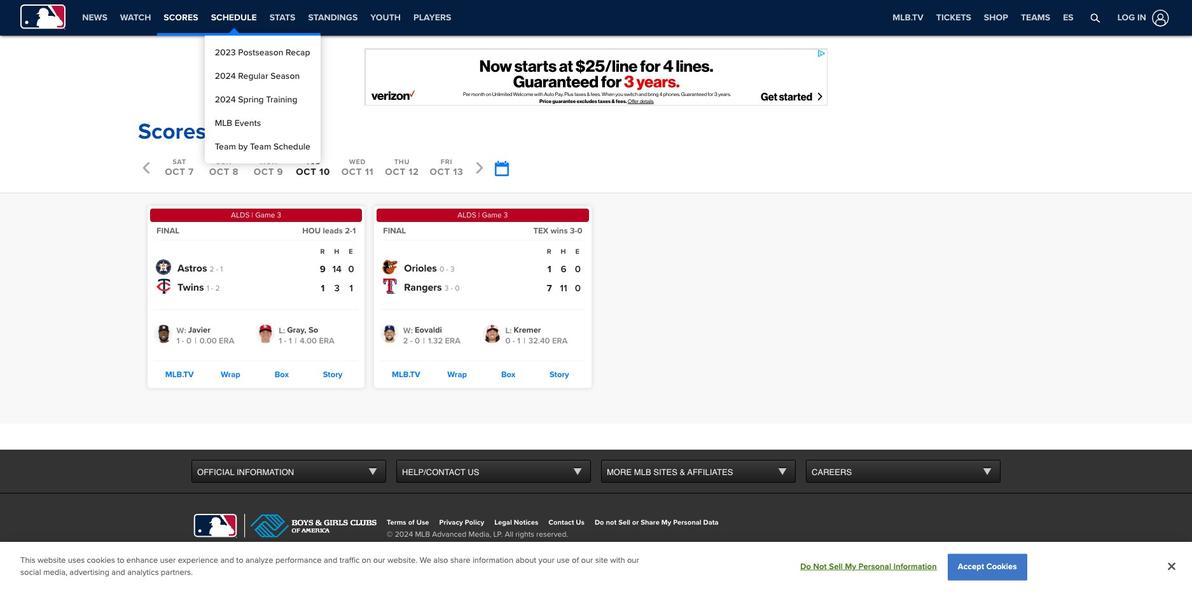 Task type: vqa. For each thing, say whether or not it's contained in the screenshot.


Task type: locate. For each thing, give the bounding box(es) containing it.
oct right 8
[[254, 166, 274, 177]]

r down tex at the top
[[547, 247, 551, 256]]

l : gray, so 1 - 1 | 4.00 era
[[279, 325, 335, 346]]

0 horizontal spatial alds | game 3
[[231, 211, 281, 220]]

1 e from the left
[[349, 247, 353, 256]]

0 vertical spatial mlb
[[634, 467, 651, 477]]

era right 0.00
[[219, 336, 234, 346]]

6 oct from the left
[[385, 166, 406, 177]]

0 horizontal spatial and
[[112, 568, 125, 578]]

alds game 3 element down 8
[[150, 209, 362, 222]]

scores link
[[157, 0, 205, 33], [138, 118, 206, 145]]

3 : from the left
[[411, 325, 413, 335]]

1 horizontal spatial story
[[550, 369, 569, 380]]

scores link right "watch"
[[157, 0, 205, 33]]

schedule
[[211, 12, 257, 23], [219, 118, 312, 145]]

and down cookies
[[112, 568, 125, 578]]

2024
[[395, 530, 413, 539]]

2 oct from the left
[[209, 166, 230, 177]]

alds | game 3 down 13
[[458, 211, 508, 220]]

oct inside wed oct 11
[[341, 166, 362, 177]]

mlb.tv link
[[886, 0, 930, 36], [159, 365, 200, 385], [159, 365, 200, 385], [385, 365, 427, 385], [385, 365, 427, 385]]

2 wrap from the left
[[447, 369, 467, 380]]

our left site
[[581, 555, 593, 566]]

rangers 3 - 0
[[404, 281, 460, 294]]

0 horizontal spatial box
[[275, 369, 289, 380]]

11 left 'thu oct 12'
[[365, 166, 374, 177]]

scores link up sat
[[138, 118, 206, 145]]

astros image
[[156, 259, 171, 275]]

schedule left stats on the left top
[[211, 12, 257, 23]]

- inside rangers 3 - 0
[[451, 283, 453, 293]]

1 alds from the left
[[231, 211, 250, 220]]

- down kremer
[[513, 336, 515, 346]]

story link
[[312, 365, 353, 385], [312, 365, 353, 385], [539, 365, 580, 385], [539, 365, 580, 385]]

: left eovaldi at the bottom
[[411, 325, 413, 335]]

l right kremer image
[[505, 325, 510, 335]]

3 oct from the left
[[254, 166, 274, 177]]

2 horizontal spatial our
[[627, 555, 639, 566]]

alds down 13
[[458, 211, 476, 220]]

era right 32.40
[[552, 336, 568, 346]]

us
[[576, 518, 585, 527]]

era right 1.32
[[445, 336, 461, 346]]

oct for oct 12
[[385, 166, 406, 177]]

0 horizontal spatial w
[[177, 325, 184, 335]]

1 horizontal spatial wrap
[[447, 369, 467, 380]]

accept cookies button
[[948, 554, 1027, 580]]

1 horizontal spatial personal
[[859, 562, 891, 572]]

w inside w : javier 1 - 0 | 0.00 era
[[177, 325, 184, 335]]

1 horizontal spatial alds game 3 element
[[377, 209, 589, 222]]

2 l from the left
[[505, 325, 510, 335]]

3-
[[570, 226, 577, 236]]

- right gray, so icon
[[284, 336, 286, 346]]

2 r from the left
[[547, 247, 551, 256]]

0 vertical spatial 11
[[365, 166, 374, 177]]

0 down 3-
[[575, 282, 581, 294]]

with right 'connect'
[[235, 559, 257, 570]]

0 right kremer image
[[505, 336, 510, 346]]

4 : from the left
[[510, 325, 512, 335]]

2 box from the left
[[501, 369, 515, 380]]

and
[[220, 555, 234, 566], [324, 555, 337, 566], [112, 568, 125, 578]]

5 oct from the left
[[341, 166, 362, 177]]

sell inside do not sell my personal information button
[[829, 562, 843, 572]]

e down 3-
[[575, 247, 580, 256]]

final for orioles
[[383, 226, 406, 236]]

1 right astros
[[220, 264, 223, 274]]

0 down eovaldi at the bottom
[[415, 336, 420, 346]]

shop
[[984, 12, 1008, 23]]

oct for oct 9
[[254, 166, 274, 177]]

your
[[539, 555, 555, 566]]

alds game 3 element
[[150, 209, 362, 222], [377, 209, 589, 222]]

leads
[[323, 226, 343, 236]]

oct left 10
[[296, 166, 317, 177]]

tex wins 3-0
[[533, 226, 582, 236]]

oct inside 'thu oct 12'
[[385, 166, 406, 177]]

h for orioles
[[561, 247, 566, 256]]

2 game from the left
[[482, 211, 502, 220]]

| inside w : eovaldi 2 - 0 | 1.32 era
[[423, 336, 425, 346]]

2 vertical spatial 2
[[403, 336, 408, 346]]

1 horizontal spatial l
[[505, 325, 510, 335]]

1 l from the left
[[279, 325, 283, 335]]

0 horizontal spatial to
[[117, 555, 124, 566]]

2-
[[345, 226, 352, 236]]

1 alds | game 3 from the left
[[231, 211, 281, 220]]

eovaldi
[[415, 325, 442, 335]]

and left traffic
[[324, 555, 337, 566]]

0 down javier
[[186, 336, 192, 346]]

of left use
[[408, 518, 415, 527]]

final up astros image
[[157, 226, 179, 236]]

0 vertical spatial 2
[[210, 264, 214, 274]]

careers button
[[807, 460, 1000, 483]]

0 vertical spatial scores
[[164, 12, 198, 23]]

0 vertical spatial do
[[595, 518, 604, 527]]

hou
[[302, 226, 321, 236]]

: inside l : gray, so 1 - 1 | 4.00 era
[[283, 325, 285, 335]]

all
[[505, 530, 513, 539]]

alds
[[231, 211, 250, 220], [458, 211, 476, 220]]

3 our from the left
[[627, 555, 639, 566]]

sell right not at the bottom
[[829, 562, 843, 572]]

1 horizontal spatial sell
[[829, 562, 843, 572]]

alds game 3 element for astros
[[150, 209, 362, 222]]

do inside do not sell my personal information button
[[800, 562, 811, 572]]

- right rangers
[[451, 283, 453, 293]]

1 horizontal spatial 7
[[547, 282, 552, 294]]

0 vertical spatial scores link
[[157, 0, 205, 33]]

1 final from the left
[[157, 226, 179, 236]]

1 vertical spatial do
[[800, 562, 811, 572]]

sell
[[618, 518, 630, 527], [829, 562, 843, 572]]

also
[[433, 555, 448, 566]]

2 h from the left
[[561, 247, 566, 256]]

mon oct 9
[[254, 158, 283, 177]]

oct for oct 11
[[341, 166, 362, 177]]

0 horizontal spatial our
[[373, 555, 385, 566]]

1 horizontal spatial our
[[581, 555, 593, 566]]

2 vertical spatial mlb
[[259, 559, 276, 570]]

1 horizontal spatial to
[[236, 555, 243, 566]]

2 alds from the left
[[458, 211, 476, 220]]

fri oct 13
[[430, 158, 463, 177]]

and right experience
[[220, 555, 234, 566]]

1 era from the left
[[219, 336, 234, 346]]

0 horizontal spatial game
[[255, 211, 275, 220]]

2 : from the left
[[283, 325, 285, 335]]

- inside w : eovaldi 2 - 0 | 1.32 era
[[410, 336, 413, 346]]

0 right rangers
[[455, 283, 460, 293]]

site
[[595, 555, 608, 566]]

story for twins
[[323, 369, 343, 380]]

- right twins
[[211, 283, 213, 293]]

sat oct 7
[[165, 158, 194, 177]]

e down '2-'
[[349, 247, 353, 256]]

oct
[[165, 166, 185, 177], [209, 166, 230, 177], [254, 166, 274, 177], [296, 166, 317, 177], [341, 166, 362, 177], [385, 166, 406, 177], [430, 166, 450, 177]]

1 horizontal spatial advertisement region
[[863, 116, 1054, 148]]

l left gray,
[[279, 325, 283, 335]]

4 oct from the left
[[296, 166, 317, 177]]

cookies
[[987, 562, 1017, 572]]

wrap down w : javier 1 - 0 | 0.00 era on the left
[[221, 369, 240, 380]]

schedule link up mon
[[219, 118, 312, 145]]

- right astros
[[216, 264, 218, 274]]

era inside w : eovaldi 2 - 0 | 1.32 era
[[445, 336, 461, 346]]

- inside w : javier 1 - 0 | 0.00 era
[[182, 336, 184, 346]]

standings
[[308, 12, 358, 23]]

2 horizontal spatial mlb.tv
[[893, 12, 924, 23]]

1 horizontal spatial with
[[610, 555, 625, 566]]

log in
[[1118, 12, 1146, 23]]

9 left tue oct 10
[[277, 166, 283, 177]]

schedule link left stats on the left top
[[205, 0, 263, 36]]

sell for or
[[618, 518, 630, 527]]

0 horizontal spatial sell
[[618, 518, 630, 527]]

2 horizontal spatial 2
[[403, 336, 408, 346]]

1 vertical spatial sell
[[829, 562, 843, 572]]

oct left 8
[[209, 166, 230, 177]]

1 : from the left
[[184, 325, 186, 335]]

oct inside "fri oct 13"
[[430, 166, 450, 177]]

my right "share"
[[662, 518, 671, 527]]

1 vertical spatial personal
[[859, 562, 891, 572]]

news link
[[76, 0, 114, 36]]

youth
[[370, 12, 401, 23]]

1 h from the left
[[334, 247, 339, 256]]

9 left 14
[[320, 263, 326, 275]]

0 horizontal spatial mlb.tv
[[165, 369, 194, 380]]

secondary navigation element
[[76, 0, 458, 36], [458, 0, 564, 36]]

thu
[[394, 158, 410, 166]]

1 left the 6
[[547, 263, 551, 275]]

0 vertical spatial of
[[408, 518, 415, 527]]

2 inside w : eovaldi 2 - 0 | 1.32 era
[[403, 336, 408, 346]]

rights
[[515, 530, 534, 539]]

0 horizontal spatial wrap
[[221, 369, 240, 380]]

with
[[610, 555, 625, 566], [235, 559, 257, 570]]

- right "javier" image
[[182, 336, 184, 346]]

1 inside l : kremer 0 - 1 | 32.40 era
[[517, 336, 520, 346]]

h up 14
[[334, 247, 339, 256]]

oct inside sun oct 8
[[209, 166, 230, 177]]

1 oct from the left
[[165, 166, 185, 177]]

of
[[408, 518, 415, 527], [572, 555, 579, 566]]

analyze
[[246, 555, 273, 566]]

w right "javier" image
[[177, 325, 184, 335]]

1 horizontal spatial e
[[575, 247, 580, 256]]

2 w from the left
[[403, 325, 411, 335]]

1 horizontal spatial r
[[547, 247, 551, 256]]

: inside l : kremer 0 - 1 | 32.40 era
[[510, 325, 512, 335]]

accept
[[958, 562, 984, 572]]

1 r from the left
[[320, 247, 325, 256]]

0 up rangers 3 - 0 at the left of the page
[[440, 264, 444, 274]]

1 game from the left
[[255, 211, 275, 220]]

top navigation menu bar
[[0, 0, 1192, 36]]

- right eovaldi icon
[[410, 336, 413, 346]]

orioles
[[404, 262, 437, 275]]

oct left sun oct 8
[[165, 166, 185, 177]]

eovaldi image
[[381, 325, 399, 343]]

media,
[[43, 568, 67, 578]]

0 horizontal spatial l
[[279, 325, 283, 335]]

alds down 8
[[231, 211, 250, 220]]

1 horizontal spatial game
[[482, 211, 502, 220]]

2 alds | game 3 from the left
[[458, 211, 508, 220]]

- up rangers 3 - 0 at the left of the page
[[446, 264, 449, 274]]

personal left data
[[673, 518, 702, 527]]

lp.
[[493, 530, 503, 539]]

h up the 6
[[561, 247, 566, 256]]

box
[[275, 369, 289, 380], [501, 369, 515, 380]]

oct inside mon oct 9
[[254, 166, 274, 177]]

0 horizontal spatial 9
[[277, 166, 283, 177]]

2 right eovaldi icon
[[403, 336, 408, 346]]

mlb down use
[[415, 530, 430, 539]]

0 horizontal spatial final
[[157, 226, 179, 236]]

1 wrap from the left
[[221, 369, 240, 380]]

w right eovaldi icon
[[403, 325, 411, 335]]

r
[[320, 247, 325, 256], [547, 247, 551, 256]]

final for astros
[[157, 226, 179, 236]]

contact us
[[549, 518, 585, 527]]

0 horizontal spatial e
[[349, 247, 353, 256]]

personal left the information
[[859, 562, 891, 572]]

7
[[188, 166, 194, 177], [547, 282, 552, 294]]

mlb left sites
[[634, 467, 651, 477]]

0 horizontal spatial r
[[320, 247, 325, 256]]

story down 32.40
[[550, 369, 569, 380]]

stats
[[270, 12, 295, 23]]

mlb right 'connect'
[[259, 559, 276, 570]]

0 horizontal spatial 11
[[365, 166, 374, 177]]

w
[[177, 325, 184, 335], [403, 325, 411, 335]]

to left the analyze
[[236, 555, 243, 566]]

0 horizontal spatial mlb
[[259, 559, 276, 570]]

1 horizontal spatial final
[[383, 226, 406, 236]]

0 vertical spatial sell
[[618, 518, 630, 527]]

0 vertical spatial schedule link
[[205, 0, 263, 36]]

0 horizontal spatial 2
[[210, 264, 214, 274]]

2 horizontal spatial mlb
[[634, 467, 651, 477]]

1 story from the left
[[323, 369, 343, 380]]

story for rangers
[[550, 369, 569, 380]]

2 alds game 3 element from the left
[[377, 209, 589, 222]]

1 vertical spatial 2
[[215, 283, 220, 293]]

teams
[[1021, 12, 1050, 23]]

gray, so image
[[256, 325, 275, 343]]

era right 4.00 on the bottom left of the page
[[319, 336, 335, 346]]

with right site
[[610, 555, 625, 566]]

my inside button
[[845, 562, 856, 572]]

h
[[334, 247, 339, 256], [561, 247, 566, 256]]

13
[[453, 166, 463, 177]]

0 horizontal spatial h
[[334, 247, 339, 256]]

1 right "javier" image
[[177, 336, 180, 346]]

box for twins
[[275, 369, 289, 380]]

1 inside w : javier 1 - 0 | 0.00 era
[[177, 336, 180, 346]]

oct for oct 8
[[209, 166, 230, 177]]

story
[[323, 369, 343, 380], [550, 369, 569, 380]]

era inside l : kremer 0 - 1 | 32.40 era
[[552, 336, 568, 346]]

secondary navigation element containing news
[[76, 0, 458, 36]]

2 down astros 2 - 1
[[215, 283, 220, 293]]

era inside w : javier 1 - 0 | 0.00 era
[[219, 336, 234, 346]]

1 vertical spatial mlb
[[415, 530, 430, 539]]

: inside w : javier 1 - 0 | 0.00 era
[[184, 325, 186, 335]]

w inside w : eovaldi 2 - 0 | 1.32 era
[[403, 325, 411, 335]]

this website uses cookies to enhance user experience and to analyze performance and traffic on our website. we also share information about your use of our site with our social media, advertising and analytics partners.
[[20, 555, 639, 578]]

l inside l : kremer 0 - 1 | 32.40 era
[[505, 325, 510, 335]]

oct left 12
[[385, 166, 406, 177]]

1 horizontal spatial do
[[800, 562, 811, 572]]

era for w : eovaldi 2 - 0 | 1.32 era
[[445, 336, 461, 346]]

oct left 13
[[430, 166, 450, 177]]

1 vertical spatial 9
[[320, 263, 326, 275]]

2 right astros
[[210, 264, 214, 274]]

0 horizontal spatial alds
[[231, 211, 250, 220]]

1 inside astros 2 - 1
[[220, 264, 223, 274]]

sell left the or
[[618, 518, 630, 527]]

story down l : gray, so 1 - 1 | 4.00 era
[[323, 369, 343, 380]]

alds game 3 element for orioles
[[377, 209, 589, 222]]

0 vertical spatial 9
[[277, 166, 283, 177]]

- inside l : gray, so 1 - 1 | 4.00 era
[[284, 336, 286, 346]]

0 vertical spatial advertisement region
[[365, 48, 828, 106]]

mlb.tv down eovaldi icon
[[392, 369, 420, 380]]

alds for orioles
[[458, 211, 476, 220]]

0 vertical spatial my
[[662, 518, 671, 527]]

: for javier
[[184, 325, 186, 335]]

2 era from the left
[[319, 336, 335, 346]]

4 era from the left
[[552, 336, 568, 346]]

0 vertical spatial 7
[[188, 166, 194, 177]]

1 right twins
[[207, 283, 209, 293]]

box down kremer image
[[501, 369, 515, 380]]

cookies
[[87, 555, 115, 566]]

l for twins
[[279, 325, 283, 335]]

major league baseball image
[[20, 4, 66, 30]]

1 horizontal spatial of
[[572, 555, 579, 566]]

our right "on"
[[373, 555, 385, 566]]

our
[[373, 555, 385, 566], [581, 555, 593, 566], [627, 555, 639, 566]]

l inside l : gray, so 1 - 1 | 4.00 era
[[279, 325, 283, 335]]

game for orioles
[[482, 211, 502, 220]]

: for eovaldi
[[411, 325, 413, 335]]

2 story from the left
[[550, 369, 569, 380]]

terms of use link
[[387, 518, 429, 527]]

official information button
[[192, 460, 386, 483]]

0.00
[[200, 336, 217, 346]]

7 up l : kremer 0 - 1 | 32.40 era on the bottom left
[[547, 282, 552, 294]]

0 horizontal spatial do
[[595, 518, 604, 527]]

2 secondary navigation element from the left
[[458, 0, 564, 36]]

2 inside astros 2 - 1
[[210, 264, 214, 274]]

scores up sat
[[138, 118, 206, 145]]

0 horizontal spatial of
[[408, 518, 415, 527]]

0 horizontal spatial personal
[[673, 518, 702, 527]]

: left gray,
[[283, 325, 285, 335]]

0
[[577, 226, 582, 236], [348, 263, 354, 275], [575, 263, 581, 275], [440, 264, 444, 274], [575, 282, 581, 294], [455, 283, 460, 293], [186, 336, 192, 346], [415, 336, 420, 346], [505, 336, 510, 346]]

more mlb sites & affiliates button
[[602, 460, 795, 483]]

affiliates
[[687, 467, 733, 477]]

gray,
[[287, 325, 306, 335]]

l
[[279, 325, 283, 335], [505, 325, 510, 335]]

2 for w
[[403, 336, 408, 346]]

r down hou leads 2-1
[[320, 247, 325, 256]]

w : javier 1 - 0 | 0.00 era
[[177, 325, 234, 346]]

1 horizontal spatial mlb
[[415, 530, 430, 539]]

2 horizontal spatial and
[[324, 555, 337, 566]]

0 inside w : javier 1 - 0 | 0.00 era
[[186, 336, 192, 346]]

oct inside tue oct 10
[[296, 166, 317, 177]]

7 oct from the left
[[430, 166, 450, 177]]

scores
[[164, 12, 198, 23], [138, 118, 206, 145]]

advertisement region
[[365, 48, 828, 106], [863, 116, 1054, 148]]

0 inside w : eovaldi 2 - 0 | 1.32 era
[[415, 336, 420, 346]]

0 inside l : kremer 0 - 1 | 32.40 era
[[505, 336, 510, 346]]

1 secondary navigation element from the left
[[76, 0, 458, 36]]

1 alds game 3 element from the left
[[150, 209, 362, 222]]

1 horizontal spatial 2
[[215, 283, 220, 293]]

boys and girls club of america image
[[244, 514, 377, 538]]

1 horizontal spatial alds
[[458, 211, 476, 220]]

0 right 14
[[348, 263, 354, 275]]

do not sell or share my personal data
[[595, 518, 719, 527]]

1 w from the left
[[177, 325, 184, 335]]

do left not at the bottom
[[800, 562, 811, 572]]

0 vertical spatial personal
[[673, 518, 702, 527]]

1 horizontal spatial h
[[561, 247, 566, 256]]

kremer image
[[483, 325, 501, 343]]

era inside l : gray, so 1 - 1 | 4.00 era
[[319, 336, 335, 346]]

oct right 10
[[341, 166, 362, 177]]

0 horizontal spatial alds game 3 element
[[150, 209, 362, 222]]

0 horizontal spatial 7
[[188, 166, 194, 177]]

to right cookies
[[117, 555, 124, 566]]

reserved.
[[536, 530, 568, 539]]

1 vertical spatial of
[[572, 555, 579, 566]]

0 horizontal spatial advertisement region
[[365, 48, 828, 106]]

0 horizontal spatial my
[[662, 518, 671, 527]]

log
[[1118, 12, 1135, 23]]

2 inside "twins 1 - 2"
[[215, 283, 220, 293]]

1 vertical spatial my
[[845, 562, 856, 572]]

None text field
[[494, 161, 511, 178]]

1 horizontal spatial w
[[403, 325, 411, 335]]

1 horizontal spatial alds | game 3
[[458, 211, 508, 220]]

0 horizontal spatial story
[[323, 369, 343, 380]]

analytics
[[127, 568, 159, 578]]

h for astros
[[334, 247, 339, 256]]

alds | game 3 down 8
[[231, 211, 281, 220]]

11
[[365, 166, 374, 177], [560, 282, 567, 294]]

1 horizontal spatial mlb.tv
[[392, 369, 420, 380]]

1 horizontal spatial my
[[845, 562, 856, 572]]

|
[[252, 211, 253, 220], [478, 211, 480, 220], [195, 336, 196, 346], [295, 336, 297, 346], [423, 336, 425, 346], [524, 336, 525, 346]]

mlb.tv down "javier" image
[[165, 369, 194, 380]]

2 final from the left
[[383, 226, 406, 236]]

1 box from the left
[[275, 369, 289, 380]]

| inside w : javier 1 - 0 | 0.00 era
[[195, 336, 196, 346]]

wrap down w : eovaldi 2 - 0 | 1.32 era
[[447, 369, 467, 380]]

do not sell or share my personal data link
[[595, 518, 719, 527]]

: left javier
[[184, 325, 186, 335]]

wrap for twins
[[221, 369, 240, 380]]

legal notices link
[[494, 518, 538, 527]]

11 down the 6
[[560, 282, 567, 294]]

box down gray, so icon
[[275, 369, 289, 380]]

1 horizontal spatial 11
[[560, 282, 567, 294]]

game for astros
[[255, 211, 275, 220]]

our right site
[[627, 555, 639, 566]]

2 our from the left
[[581, 555, 593, 566]]

3 era from the left
[[445, 336, 461, 346]]

3
[[277, 211, 281, 220], [504, 211, 508, 220], [450, 264, 455, 274], [334, 282, 340, 294], [445, 283, 449, 293]]

mlb.tv for orioles
[[392, 369, 420, 380]]

alds game 3 element down 13
[[377, 209, 589, 222]]

mlb.com image
[[191, 514, 239, 538]]

more mlb sites & affiliates
[[607, 467, 733, 477]]

7 right sat
[[188, 166, 194, 177]]

do left the not
[[595, 518, 604, 527]]

1 horizontal spatial box
[[501, 369, 515, 380]]

user
[[160, 555, 176, 566]]

with inside this website uses cookies to enhance user experience and to analyze performance and traffic on our website. we also share information about your use of our site with our social media, advertising and analytics partners.
[[610, 555, 625, 566]]

9
[[277, 166, 283, 177], [320, 263, 326, 275]]

: inside w : eovaldi 2 - 0 | 1.32 era
[[411, 325, 413, 335]]

oct inside sat oct 7
[[165, 166, 185, 177]]

r for astros
[[320, 247, 325, 256]]

0 vertical spatial schedule
[[211, 12, 257, 23]]

do for do not sell or share my personal data
[[595, 518, 604, 527]]

1 left rangers image
[[349, 282, 353, 294]]

scores right "watch"
[[164, 12, 198, 23]]

tue
[[306, 158, 320, 166]]

e for orioles
[[575, 247, 580, 256]]

2 e from the left
[[575, 247, 580, 256]]



Task type: describe. For each thing, give the bounding box(es) containing it.
1 vertical spatial 11
[[560, 282, 567, 294]]

players link
[[407, 0, 458, 36]]

12
[[409, 166, 419, 177]]

official
[[197, 467, 234, 477]]

contact
[[549, 518, 574, 527]]

standings link
[[302, 0, 364, 36]]

twins 1 - 2
[[177, 281, 220, 294]]

help/contact us
[[402, 467, 479, 477]]

uses
[[68, 555, 85, 566]]

log in button
[[1102, 7, 1172, 29]]

watch
[[120, 12, 151, 23]]

0 right the 6
[[575, 263, 581, 275]]

javier
[[188, 325, 211, 335]]

partners.
[[161, 568, 193, 578]]

1 vertical spatial schedule
[[219, 118, 312, 145]]

w for twins
[[177, 325, 184, 335]]

rangers image
[[383, 278, 398, 294]]

of inside this website uses cookies to enhance user experience and to analyze performance and traffic on our website. we also share information about your use of our site with our social media, advertising and analytics partners.
[[572, 555, 579, 566]]

1 horizontal spatial 9
[[320, 263, 326, 275]]

shop link
[[978, 0, 1015, 36]]

information
[[894, 562, 937, 572]]

personal inside button
[[859, 562, 891, 572]]

we
[[420, 555, 431, 566]]

privacy
[[439, 518, 463, 527]]

alds | game 3 for astros
[[231, 211, 281, 220]]

© 2024 mlb advanced media, lp. all rights reserved.
[[387, 530, 568, 539]]

use
[[557, 555, 570, 566]]

connect
[[191, 559, 233, 570]]

this
[[20, 555, 35, 566]]

14
[[332, 263, 342, 275]]

mlb.tv for astros
[[165, 369, 194, 380]]

in
[[1137, 12, 1146, 23]]

twins
[[177, 281, 204, 294]]

privacy policy link
[[439, 518, 484, 527]]

tex
[[533, 226, 549, 236]]

11 inside wed oct 11
[[365, 166, 374, 177]]

mlb.tv inside tertiary navigation element
[[893, 12, 924, 23]]

help/contact us button
[[397, 460, 590, 483]]

era for w : javier 1 - 0 | 0.00 era
[[219, 336, 234, 346]]

not
[[606, 518, 617, 527]]

8
[[233, 166, 239, 177]]

1 vertical spatial scores link
[[138, 118, 206, 145]]

1 to from the left
[[117, 555, 124, 566]]

on
[[362, 555, 371, 566]]

privacy policy
[[439, 518, 484, 527]]

0 inside orioles 0 - 3
[[440, 264, 444, 274]]

share
[[641, 518, 660, 527]]

rangers
[[404, 281, 442, 294]]

wed oct 11
[[341, 158, 374, 177]]

astros
[[177, 262, 207, 275]]

: for gray,
[[283, 325, 285, 335]]

contact us link
[[549, 518, 585, 527]]

1 vertical spatial scores
[[138, 118, 206, 145]]

1 up l : gray, so 1 - 1 | 4.00 era
[[321, 282, 325, 294]]

scores link inside secondary navigation element
[[157, 0, 205, 33]]

mlb for connect with mlb
[[259, 559, 276, 570]]

astros 2 - 1
[[177, 262, 223, 275]]

0 right wins
[[577, 226, 582, 236]]

1 vertical spatial schedule link
[[219, 118, 312, 145]]

tertiary navigation element
[[886, 0, 1080, 36]]

| inside l : gray, so 1 - 1 | 4.00 era
[[295, 336, 297, 346]]

enhance
[[126, 555, 158, 566]]

tickets
[[936, 12, 971, 23]]

es
[[1063, 12, 1074, 23]]

1 vertical spatial 7
[[547, 282, 552, 294]]

so
[[308, 325, 318, 335]]

advertising
[[70, 568, 109, 578]]

mlb inside button
[[634, 467, 651, 477]]

: for kremer
[[510, 325, 512, 335]]

help/contact
[[402, 467, 466, 477]]

mlb for © 2024 mlb advanced media, lp. all rights reserved.
[[415, 530, 430, 539]]

1 down gray,
[[289, 336, 292, 346]]

3 inside rangers 3 - 0
[[445, 283, 449, 293]]

stats link
[[263, 0, 302, 36]]

es link
[[1057, 0, 1080, 36]]

terms of use
[[387, 518, 429, 527]]

r for orioles
[[547, 247, 551, 256]]

10
[[319, 166, 330, 177]]

3 inside orioles 0 - 3
[[450, 264, 455, 274]]

| inside l : kremer 0 - 1 | 32.40 era
[[524, 336, 525, 346]]

2 for twins
[[215, 283, 220, 293]]

javier image
[[154, 325, 172, 343]]

- inside l : kremer 0 - 1 | 32.40 era
[[513, 336, 515, 346]]

youth link
[[364, 0, 407, 36]]

oct for oct 7
[[165, 166, 185, 177]]

more
[[607, 467, 632, 477]]

era for l : kremer 0 - 1 | 32.40 era
[[552, 336, 568, 346]]

w : eovaldi 2 - 0 | 1.32 era
[[403, 325, 461, 346]]

- inside orioles 0 - 3
[[446, 264, 449, 274]]

orioles image
[[383, 259, 398, 275]]

- inside astros 2 - 1
[[216, 264, 218, 274]]

box for rangers
[[501, 369, 515, 380]]

tue oct 10
[[296, 158, 330, 177]]

media,
[[469, 530, 491, 539]]

sun
[[216, 158, 232, 166]]

do not sell my personal information
[[800, 562, 937, 572]]

alds for astros
[[231, 211, 250, 220]]

information
[[473, 555, 513, 566]]

oct for oct 13
[[430, 166, 450, 177]]

1 horizontal spatial and
[[220, 555, 234, 566]]

wins
[[551, 226, 568, 236]]

- inside "twins 1 - 2"
[[211, 283, 213, 293]]

0 horizontal spatial with
[[235, 559, 257, 570]]

oct for oct 10
[[296, 166, 317, 177]]

1 vertical spatial advertisement region
[[863, 116, 1054, 148]]

1 right leads
[[352, 226, 356, 236]]

9 inside mon oct 9
[[277, 166, 283, 177]]

7 inside sat oct 7
[[188, 166, 194, 177]]

0 inside rangers 3 - 0
[[455, 283, 460, 293]]

w for rangers
[[403, 325, 411, 335]]

hou leads 2-1
[[302, 226, 356, 236]]

e for astros
[[349, 247, 353, 256]]

alds | game 3 for orioles
[[458, 211, 508, 220]]

us
[[468, 467, 479, 477]]

or
[[632, 518, 639, 527]]

l for rangers
[[505, 325, 510, 335]]

©
[[387, 530, 393, 539]]

1 right gray, so icon
[[279, 336, 282, 346]]

teams link
[[1015, 0, 1057, 36]]

mon
[[260, 158, 277, 166]]

traffic
[[340, 555, 360, 566]]

website.
[[387, 555, 418, 566]]

privacy alert dialog
[[0, 542, 1192, 594]]

wrap for rangers
[[447, 369, 467, 380]]

legal notices
[[494, 518, 538, 527]]

1 our from the left
[[373, 555, 385, 566]]

do for do not sell my personal information
[[800, 562, 811, 572]]

schedule inside secondary navigation element
[[211, 12, 257, 23]]

twins image
[[156, 278, 171, 294]]

information
[[237, 467, 294, 477]]

2 to from the left
[[236, 555, 243, 566]]

careers
[[812, 467, 852, 477]]

1 inside "twins 1 - 2"
[[207, 283, 209, 293]]

news
[[82, 12, 107, 23]]

accept cookies
[[958, 562, 1017, 572]]

scores inside secondary navigation element
[[164, 12, 198, 23]]

data
[[703, 518, 719, 527]]

policy
[[465, 518, 484, 527]]

sell for my
[[829, 562, 843, 572]]



